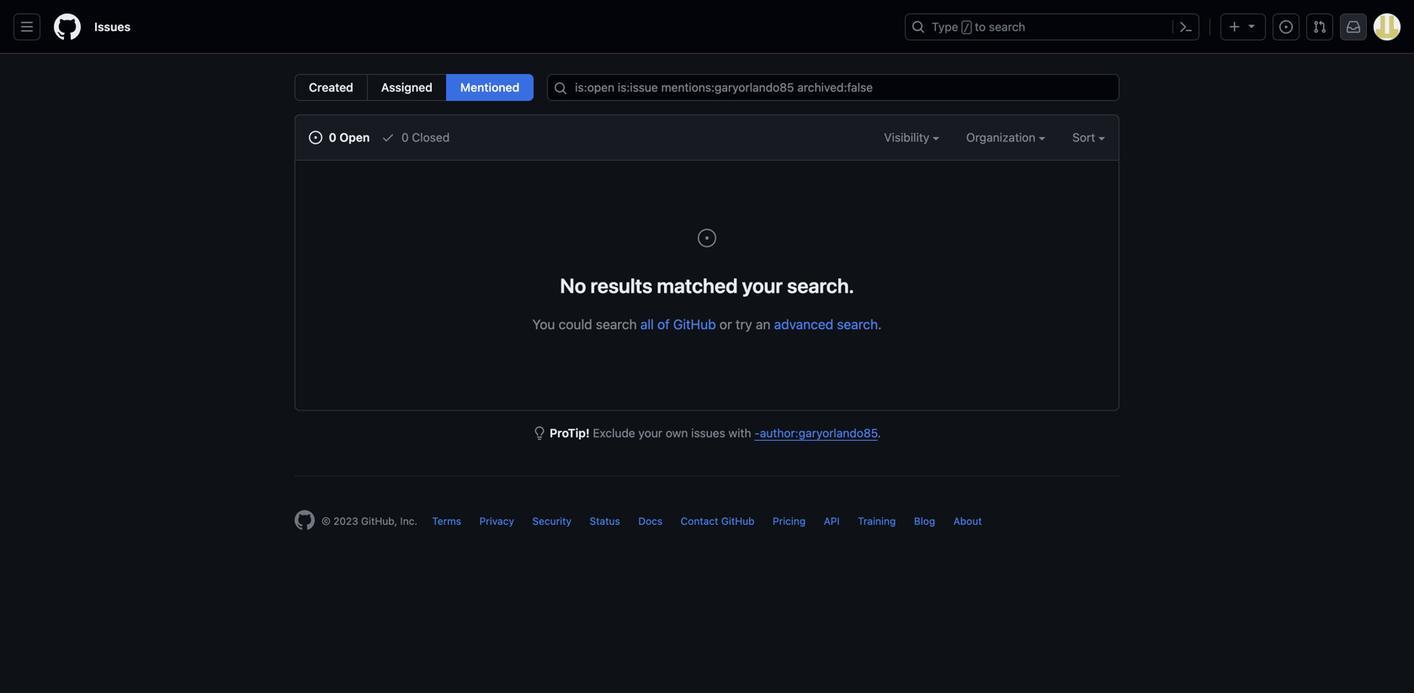Task type: locate. For each thing, give the bounding box(es) containing it.
matched
[[657, 274, 738, 298]]

author:garyorlando85
[[760, 426, 878, 440]]

about
[[953, 516, 982, 527]]

0 right issue opened icon
[[329, 130, 336, 144]]

0 inside 0 open link
[[329, 130, 336, 144]]

api link
[[824, 516, 840, 527]]

© 2023 github, inc.
[[322, 516, 417, 527]]

blog link
[[914, 516, 935, 527]]

.
[[878, 316, 882, 332], [878, 426, 881, 440]]

search left all
[[596, 316, 637, 332]]

light bulb image
[[533, 427, 546, 440]]

search
[[989, 20, 1025, 34], [596, 316, 637, 332], [837, 316, 878, 332]]

Search all issues text field
[[547, 74, 1119, 101]]

2 0 from the left
[[401, 130, 409, 144]]

-
[[754, 426, 760, 440]]

issue opened image left "git pull request" icon
[[1279, 20, 1293, 34]]

0 vertical spatial github
[[673, 316, 716, 332]]

own
[[666, 426, 688, 440]]

assigned link
[[367, 74, 447, 101]]

1 vertical spatial your
[[638, 426, 662, 440]]

github right of
[[673, 316, 716, 332]]

all
[[640, 316, 654, 332]]

your left own
[[638, 426, 662, 440]]

1 vertical spatial issue opened image
[[697, 228, 717, 248]]

mentioned
[[460, 80, 519, 94]]

with
[[729, 426, 751, 440]]

issue opened image
[[1279, 20, 1293, 34], [697, 228, 717, 248]]

to
[[975, 20, 986, 34]]

sort
[[1072, 130, 1095, 144]]

you
[[532, 316, 555, 332]]

homepage image
[[295, 511, 315, 531]]

privacy
[[479, 516, 514, 527]]

0
[[329, 130, 336, 144], [401, 130, 409, 144]]

docs
[[638, 516, 663, 527]]

visibility button
[[884, 129, 939, 146]]

assigned
[[381, 80, 433, 94]]

command palette image
[[1179, 20, 1193, 34]]

you could search all of github or try an advanced search .
[[532, 316, 882, 332]]

git pull request image
[[1313, 20, 1327, 34]]

©
[[322, 516, 331, 527]]

protip!
[[550, 426, 590, 440]]

all of github link
[[640, 316, 716, 332]]

issue opened image up "no results matched your search." in the top of the page
[[697, 228, 717, 248]]

1 horizontal spatial issue opened image
[[1279, 20, 1293, 34]]

results
[[590, 274, 652, 298]]

contact
[[681, 516, 718, 527]]

0 horizontal spatial 0
[[329, 130, 336, 144]]

0 vertical spatial your
[[742, 274, 783, 298]]

contact github link
[[681, 516, 755, 527]]

search down search.
[[837, 316, 878, 332]]

1 horizontal spatial search
[[837, 316, 878, 332]]

could
[[559, 316, 592, 332]]

security link
[[532, 516, 572, 527]]

about link
[[953, 516, 982, 527]]

1 0 from the left
[[329, 130, 336, 144]]

created
[[309, 80, 353, 94]]

github
[[673, 316, 716, 332], [721, 516, 755, 527]]

0 horizontal spatial issue opened image
[[697, 228, 717, 248]]

1 horizontal spatial 0
[[401, 130, 409, 144]]

your
[[742, 274, 783, 298], [638, 426, 662, 440]]

search right to
[[989, 20, 1025, 34]]

open
[[339, 130, 370, 144]]

check image
[[381, 131, 395, 144]]

advanced search link
[[774, 316, 878, 332]]

1 vertical spatial github
[[721, 516, 755, 527]]

type
[[932, 20, 958, 34]]

0 closed
[[398, 130, 450, 144]]

-author:garyorlando85 link
[[754, 426, 878, 440]]

advanced
[[774, 316, 833, 332]]

0 inside 0 closed link
[[401, 130, 409, 144]]

0 horizontal spatial github
[[673, 316, 716, 332]]

0 right check "icon"
[[401, 130, 409, 144]]

0 vertical spatial issue opened image
[[1279, 20, 1293, 34]]

your up an
[[742, 274, 783, 298]]

no results matched your search.
[[560, 274, 854, 298]]

1 horizontal spatial github
[[721, 516, 755, 527]]

github right contact
[[721, 516, 755, 527]]

pricing link
[[773, 516, 806, 527]]

triangle down image
[[1245, 19, 1258, 32]]



Task type: describe. For each thing, give the bounding box(es) containing it.
mentioned link
[[446, 74, 534, 101]]

organization button
[[966, 129, 1045, 146]]

organization
[[966, 130, 1039, 144]]

blog
[[914, 516, 935, 527]]

homepage image
[[54, 13, 81, 40]]

pricing
[[773, 516, 806, 527]]

visibility
[[884, 130, 933, 144]]

0 for open
[[329, 130, 336, 144]]

closed
[[412, 130, 450, 144]]

security
[[532, 516, 572, 527]]

sort button
[[1072, 129, 1105, 146]]

terms
[[432, 516, 461, 527]]

Issues search field
[[547, 74, 1119, 101]]

issues
[[691, 426, 725, 440]]

no
[[560, 274, 586, 298]]

api
[[824, 516, 840, 527]]

an
[[756, 316, 771, 332]]

of
[[657, 316, 670, 332]]

issues element
[[295, 74, 534, 101]]

search image
[[554, 82, 567, 95]]

inc.
[[400, 516, 417, 527]]

github,
[[361, 516, 397, 527]]

exclude
[[593, 426, 635, 440]]

0 horizontal spatial search
[[596, 316, 637, 332]]

0 vertical spatial .
[[878, 316, 882, 332]]

0 closed link
[[381, 129, 450, 146]]

2 horizontal spatial search
[[989, 20, 1025, 34]]

search.
[[787, 274, 854, 298]]

1 horizontal spatial your
[[742, 274, 783, 298]]

type / to search
[[932, 20, 1025, 34]]

0 horizontal spatial your
[[638, 426, 662, 440]]

contact github
[[681, 516, 755, 527]]

training link
[[858, 516, 896, 527]]

/
[[964, 22, 970, 34]]

terms link
[[432, 516, 461, 527]]

issue opened image
[[309, 131, 322, 144]]

status link
[[590, 516, 620, 527]]

status
[[590, 516, 620, 527]]

try
[[736, 316, 752, 332]]

plus image
[[1228, 20, 1242, 34]]

0 for closed
[[401, 130, 409, 144]]

0 open
[[326, 130, 370, 144]]

2023
[[333, 516, 358, 527]]

training
[[858, 516, 896, 527]]

1 vertical spatial .
[[878, 426, 881, 440]]

protip! exclude your own issues with -author:garyorlando85 .
[[550, 426, 881, 440]]

notifications image
[[1347, 20, 1360, 34]]

or
[[720, 316, 732, 332]]

issues
[[94, 20, 131, 34]]

docs link
[[638, 516, 663, 527]]

created link
[[295, 74, 368, 101]]

0 open link
[[309, 129, 370, 146]]

privacy link
[[479, 516, 514, 527]]



Task type: vqa. For each thing, say whether or not it's contained in the screenshot.
Issues ELEMENT
yes



